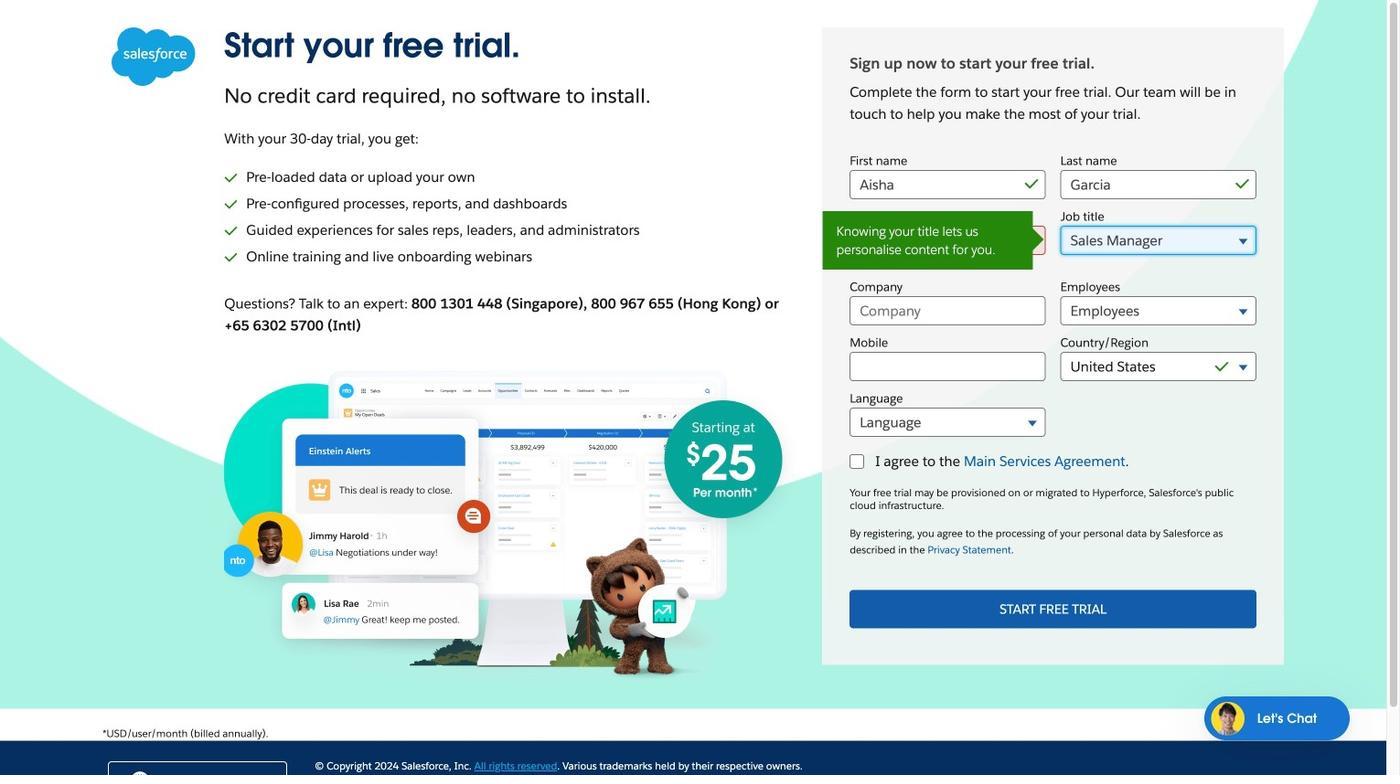 Task type: vqa. For each thing, say whether or not it's contained in the screenshot.
Starting at $25 per month* image
yes



Task type: locate. For each thing, give the bounding box(es) containing it.
None text field
[[1061, 170, 1257, 200]]

None email field
[[850, 226, 1046, 255]]

main content
[[0, 0, 1387, 741]]

Company text field
[[850, 297, 1046, 326]]

None telephone field
[[850, 352, 1046, 382]]

None text field
[[850, 170, 1046, 200]]



Task type: describe. For each thing, give the bounding box(es) containing it.
starting at $25 per month* image
[[224, 355, 804, 682]]

error message symbol image
[[1024, 232, 1039, 247]]

salesforce logo image
[[112, 27, 196, 86]]

sfdc icon globe image
[[131, 773, 149, 776]]



